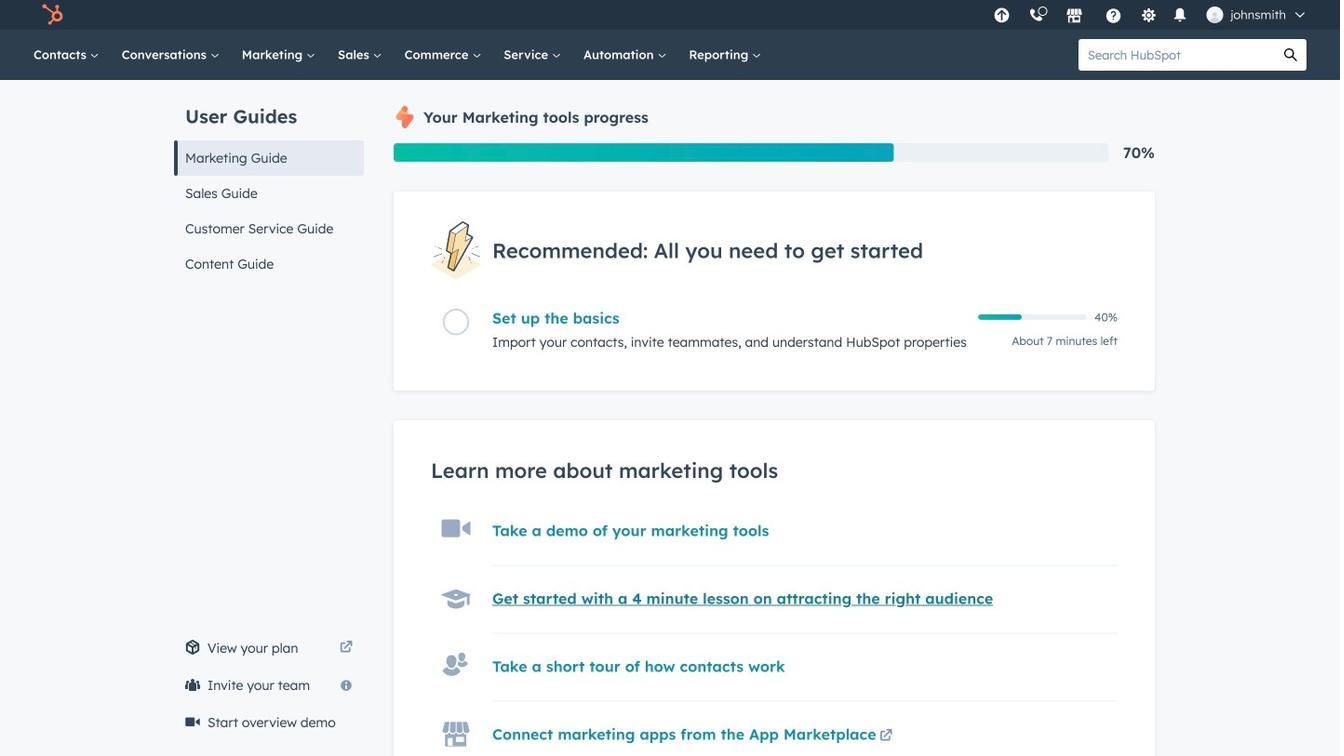 Task type: locate. For each thing, give the bounding box(es) containing it.
marketplaces image
[[1066, 8, 1083, 25]]

link opens in a new window image
[[340, 642, 353, 655]]

link opens in a new window image
[[340, 638, 353, 660], [880, 726, 893, 749], [880, 731, 893, 744]]

menu
[[984, 0, 1318, 30]]

Search HubSpot search field
[[1079, 39, 1275, 71]]

[object object] complete progress bar
[[978, 315, 1022, 320]]

user guides element
[[174, 80, 364, 282]]

progress bar
[[394, 143, 894, 162]]



Task type: vqa. For each thing, say whether or not it's contained in the screenshot.
menu
yes



Task type: describe. For each thing, give the bounding box(es) containing it.
john smith image
[[1207, 7, 1223, 23]]



